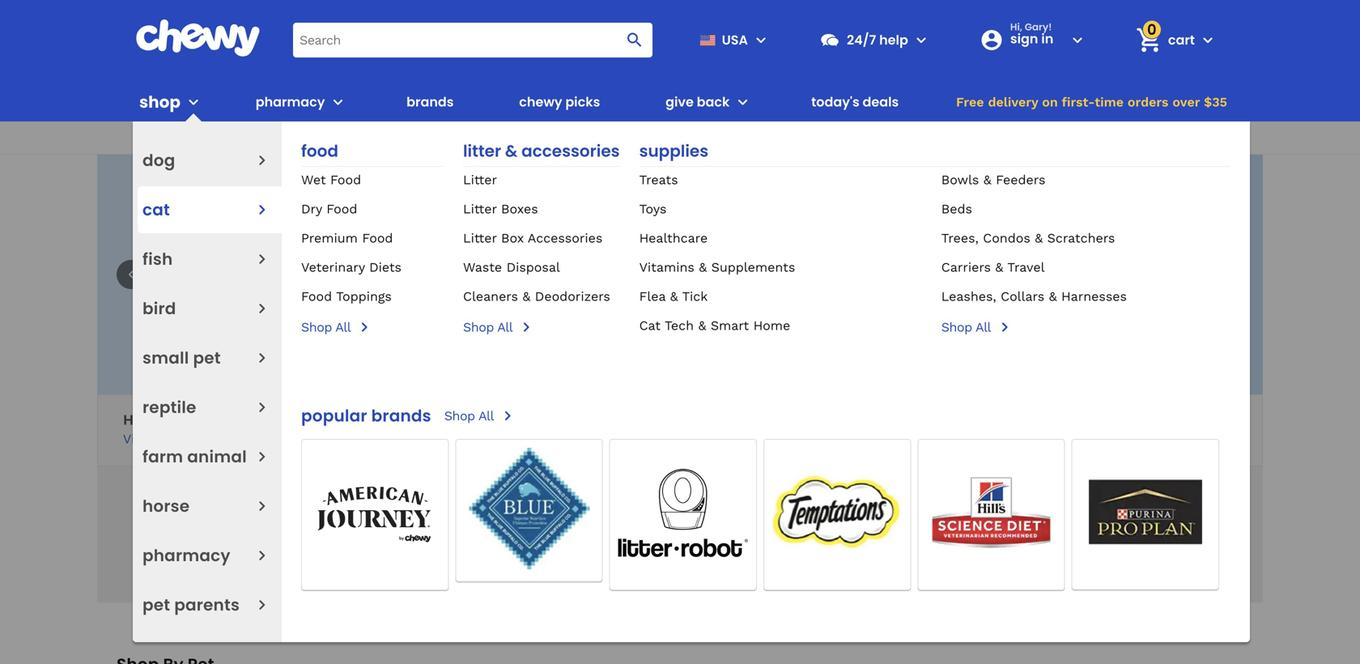 Task type: vqa. For each thing, say whether or not it's contained in the screenshot.
it!'s 0 button
no



Task type: locate. For each thing, give the bounding box(es) containing it.
hills science diet image
[[919, 440, 1065, 586]]

/ image left write on the right bottom of the page
[[705, 413, 737, 445]]

& left egift
[[505, 140, 518, 162]]

all down leashes,
[[976, 319, 991, 335]]

trees, condos & scratchers link
[[942, 230, 1115, 246]]

& down disposal
[[523, 289, 531, 304]]

farm animal menu image
[[252, 447, 272, 467]]

& left travel on the right of the page
[[996, 260, 1004, 275]]

litter robot image
[[610, 440, 756, 586]]

gary! inside hi, gary! sign in
[[1025, 20, 1052, 34]]

shop left now on the right bottom of page
[[997, 431, 1028, 447]]

litter & accessories link
[[463, 140, 620, 167]]

litter up litter boxes link at top
[[463, 172, 497, 187]]

1 vertical spatial gary!
[[145, 411, 182, 428]]

shop inside shop now link
[[997, 431, 1028, 447]]

animal
[[187, 445, 247, 468]]

treats
[[639, 172, 678, 187]]

litter up waste
[[463, 230, 497, 246]]

tick
[[682, 289, 708, 304]]

gary!
[[1025, 20, 1052, 34], [145, 411, 182, 428]]

food up the premium food link
[[327, 201, 357, 217]]

0 horizontal spatial menu image
[[184, 92, 203, 112]]

bowls
[[942, 172, 979, 187]]

popular
[[301, 405, 367, 427]]

popular brands
[[301, 405, 431, 427]]

submit search image
[[625, 30, 645, 50]]

usa
[[722, 31, 748, 49]]

& left tick
[[670, 289, 678, 304]]

pharmacy link up "pet parents" link
[[143, 538, 231, 573]]

litter link
[[463, 172, 497, 187]]

shop up set
[[444, 408, 475, 424]]

pharmacy menu image
[[328, 92, 348, 112], [252, 545, 272, 566]]

$20
[[512, 128, 537, 147]]

food up diets
[[362, 230, 393, 246]]

smart
[[711, 318, 749, 333]]

hi, left in
[[1010, 20, 1023, 34]]

accessories inside litter & accessories link
[[522, 140, 620, 162]]

0 horizontal spatial pharmacy menu image
[[252, 545, 272, 566]]

gary! left account menu image on the top right of the page
[[1025, 20, 1052, 34]]

brands
[[371, 405, 431, 427]]

supplies
[[639, 140, 709, 162]]

0 vertical spatial pharmacy menu image
[[328, 92, 348, 112]]

menu image right shop
[[184, 92, 203, 112]]

dry food
[[301, 201, 357, 217]]

0 vertical spatial accessories
[[522, 140, 620, 162]]

1 horizontal spatial pharmacy link
[[249, 83, 325, 121]]

0 horizontal spatial gary!
[[145, 411, 182, 428]]

menu image right 'usa'
[[751, 30, 771, 50]]

pet left parents
[[143, 594, 170, 616]]

all up up
[[479, 408, 494, 424]]

dog menu image
[[252, 150, 272, 170]]

bird link
[[143, 291, 176, 326]]

pet parents menu image
[[252, 595, 272, 615]]

dog link
[[143, 143, 175, 178]]

hi, gary! sign in
[[1010, 20, 1054, 48]]

food down veterinary on the top left
[[301, 289, 332, 304]]

hi, inside hi, gary! sign in
[[1010, 20, 1023, 34]]

/ image left set
[[414, 413, 446, 445]]

pharmacy link for the top pharmacy menu image
[[249, 83, 325, 121]]

bowls & feeders link
[[942, 172, 1046, 187]]

& for bowls & feeders
[[984, 172, 992, 187]]

carriers & travel
[[942, 260, 1045, 275]]

& right collars
[[1049, 289, 1057, 304]]

1 vertical spatial pharmacy link
[[143, 538, 231, 573]]

shop all link down cleaners & deodorizers link
[[463, 317, 620, 337]]

& right "tech"
[[698, 318, 706, 333]]

toppings
[[336, 289, 392, 304]]

1 vertical spatial pharmacy
[[143, 544, 231, 567]]

hi, for sign in
[[1010, 20, 1023, 34]]

& for litter & accessories
[[505, 140, 518, 162]]

sign
[[1010, 30, 1038, 48]]

1 vertical spatial hi,
[[123, 411, 141, 428]]

litter up litter link
[[463, 140, 501, 162]]

dog
[[143, 149, 175, 172]]

boxes
[[501, 201, 538, 217]]

2 litter from the top
[[463, 172, 497, 187]]

& up tick
[[699, 260, 707, 275]]

0 horizontal spatial / image
[[414, 413, 446, 445]]

food link
[[301, 140, 444, 167]]

toys
[[639, 201, 667, 217]]

$20 egift card with $49+ first order* use welcome
[[512, 128, 848, 147]]

litter
[[463, 140, 501, 162], [463, 172, 497, 187], [463, 201, 497, 217], [463, 230, 497, 246]]

box
[[501, 230, 524, 246]]

food up wet
[[301, 140, 338, 162]]

4 litter from the top
[[463, 230, 497, 246]]

purina pro plan image
[[1081, 440, 1210, 586]]

pharmacy menu image down 'horse menu' icon at left
[[252, 545, 272, 566]]

pharmacy up dog menu icon at the left of page
[[256, 93, 325, 111]]

& right bowls
[[984, 172, 992, 187]]

pharmacy up "pet parents" link
[[143, 544, 231, 567]]

leashes, collars & harnesses link
[[942, 289, 1127, 304]]

cart menu image
[[1198, 30, 1218, 50]]

bird menu image
[[252, 298, 272, 319]]

menu image for usa popup button
[[751, 30, 771, 50]]

0 horizontal spatial hi,
[[123, 411, 141, 428]]

1 litter from the top
[[463, 140, 501, 162]]

beds link
[[942, 201, 972, 217]]

0 vertical spatial pharmacy link
[[249, 83, 325, 121]]

blue buffalo image
[[460, 440, 598, 578]]

1 horizontal spatial pet
[[193, 347, 221, 369]]

0 vertical spatial pharmacy
[[256, 93, 325, 111]]

accessories for litter & accessories
[[522, 140, 620, 162]]

bowls & feeders
[[942, 172, 1046, 187]]

1 horizontal spatial gary!
[[1025, 20, 1052, 34]]

menu image inside shop popup button
[[184, 92, 203, 112]]

gary! up pet at the bottom left of the page
[[145, 411, 182, 428]]

diets
[[369, 260, 402, 275]]

reptile
[[143, 396, 196, 419]]

1 horizontal spatial hi,
[[1010, 20, 1023, 34]]

menu image
[[751, 30, 771, 50], [184, 92, 203, 112]]

time
[[1095, 94, 1124, 110]]

shop all down leashes,
[[942, 319, 991, 335]]

hi, inside 'hi, gary! view pet profile'
[[123, 411, 141, 428]]

veterinary diets link
[[301, 260, 402, 275]]

dry food link
[[301, 201, 357, 217]]

premium food link
[[301, 230, 393, 246]]

waste
[[463, 260, 502, 275]]

pharmacy link up dog menu icon at the left of page
[[249, 83, 325, 121]]

litter boxes link
[[463, 201, 538, 217]]

give back menu image
[[733, 92, 753, 112]]

hi, up view
[[123, 411, 141, 428]]

help
[[879, 31, 908, 49]]

0 vertical spatial hi,
[[1010, 20, 1023, 34]]

gary! inside 'hi, gary! view pet profile'
[[145, 411, 182, 428]]

litter down litter link
[[463, 201, 497, 217]]

shop down leashes,
[[942, 319, 972, 335]]

flea
[[639, 289, 666, 304]]

site banner
[[0, 0, 1360, 642]]

a
[[787, 431, 794, 447]]

save 35% today set up autoship
[[459, 411, 570, 447]]

cat
[[143, 198, 170, 221]]

cat tech & smart home link
[[639, 318, 791, 333]]

40% off your first autoship order of fresh nom nom food* shop now. image
[[97, 466, 1263, 602]]

menu image inside usa popup button
[[751, 30, 771, 50]]

food for wet
[[330, 172, 361, 187]]

set
[[459, 431, 479, 447]]

Search text field
[[293, 22, 653, 57]]

shop now
[[997, 431, 1059, 447]]

1 vertical spatial accessories
[[528, 230, 603, 246]]

pharmacy menu image up food link
[[328, 92, 348, 112]]

cat
[[639, 318, 661, 333]]

in
[[1042, 30, 1054, 48]]

small
[[143, 347, 189, 369]]

give
[[666, 93, 694, 111]]

$20 egift card with $49+ first order* use welcome link
[[0, 121, 1360, 155]]

pet right small on the bottom of the page
[[193, 347, 221, 369]]

food toppings
[[301, 289, 392, 304]]

& up travel on the right of the page
[[1035, 230, 1043, 246]]

/ image
[[414, 413, 446, 445], [705, 413, 737, 445]]

1 horizontal spatial menu image
[[751, 30, 771, 50]]

1 horizontal spatial pharmacy menu image
[[328, 92, 348, 112]]

items image
[[1135, 26, 1163, 54]]

vitamins & supplements link
[[639, 260, 795, 275]]

20% off your first pharmacy order* with code rx20. shop now. image
[[97, 155, 1263, 394]]

dry
[[301, 201, 322, 217]]

horse link
[[143, 488, 190, 524]]

food for dry
[[327, 201, 357, 217]]

shop down cleaners
[[463, 319, 494, 335]]

1 horizontal spatial / image
[[705, 413, 737, 445]]

write a review link
[[680, 395, 971, 466]]

& for cleaners & deodorizers
[[523, 289, 531, 304]]

food right wet
[[330, 172, 361, 187]]

2 / image from the left
[[705, 413, 737, 445]]

farm animal link
[[143, 439, 247, 475]]

0 vertical spatial gary!
[[1025, 20, 1052, 34]]

horse
[[143, 495, 190, 517]]

& for vitamins & supplements
[[699, 260, 707, 275]]

1 vertical spatial pet
[[143, 594, 170, 616]]

hi, for view pet profile
[[123, 411, 141, 428]]

litter boxes
[[463, 201, 538, 217]]

with
[[610, 128, 638, 147]]

3 litter from the top
[[463, 201, 497, 217]]

account menu image
[[1068, 30, 1087, 50]]

trees,
[[942, 230, 979, 246]]

0 horizontal spatial pharmacy link
[[143, 538, 231, 573]]

0 vertical spatial menu image
[[751, 30, 771, 50]]

1 vertical spatial menu image
[[184, 92, 203, 112]]

over
[[1173, 94, 1200, 110]]

small pet
[[143, 347, 221, 369]]

0 horizontal spatial pharmacy
[[143, 544, 231, 567]]

shop all
[[301, 319, 351, 335], [463, 319, 513, 335], [942, 319, 991, 335], [444, 408, 494, 424]]

1 horizontal spatial pharmacy
[[256, 93, 325, 111]]

24/7 help
[[847, 31, 908, 49]]

& for carriers & travel
[[996, 260, 1004, 275]]

horse menu image
[[252, 496, 272, 516]]

1 / image from the left
[[414, 413, 446, 445]]

0 horizontal spatial pet
[[143, 594, 170, 616]]



Task type: describe. For each thing, give the bounding box(es) containing it.
toys link
[[639, 201, 667, 217]]

travel
[[1008, 260, 1045, 275]]

waste disposal
[[463, 260, 560, 275]]

small pet link
[[143, 340, 221, 376]]

first-
[[1062, 94, 1095, 110]]

profile
[[180, 431, 219, 447]]

gary! for in
[[1025, 20, 1052, 34]]

beds
[[942, 201, 972, 217]]

$49+
[[641, 128, 676, 147]]

reptile link
[[143, 390, 196, 425]]

wet food link
[[301, 172, 361, 187]]

shop all link up up
[[444, 406, 517, 426]]

shop all link down toppings at the left top
[[301, 317, 444, 337]]

free delivery on first-time orders over $35 button
[[952, 83, 1232, 121]]

chewy home image
[[135, 19, 261, 57]]

today's deals link
[[805, 83, 906, 121]]

use
[[755, 128, 779, 147]]

help menu image
[[912, 30, 931, 50]]

premium food
[[301, 230, 393, 246]]

shop all down food toppings link
[[301, 319, 351, 335]]

1 vertical spatial pharmacy menu image
[[252, 545, 272, 566]]

farm animal
[[143, 445, 247, 468]]

collars
[[1001, 289, 1045, 304]]

free delivery on first-time orders over $35
[[956, 94, 1228, 110]]

cat menu image
[[252, 200, 272, 220]]

treats link
[[639, 172, 678, 187]]

24/7
[[847, 31, 876, 49]]

wet
[[301, 172, 326, 187]]

give back
[[666, 93, 730, 111]]

0 vertical spatial pet
[[193, 347, 221, 369]]

orders
[[1128, 94, 1169, 110]]

back
[[697, 93, 730, 111]]

shop button
[[139, 83, 203, 121]]

shop all link down the harnesses at the top right of page
[[942, 317, 1231, 337]]

cleaners & deodorizers link
[[463, 289, 610, 304]]

brands
[[407, 93, 454, 111]]

healthcare link
[[639, 230, 708, 246]]

cat tech & smart home
[[639, 318, 791, 333]]

food for premium
[[362, 230, 393, 246]]

order*
[[708, 128, 751, 147]]

autoship
[[503, 431, 557, 447]]

/ image inside write a review link
[[705, 413, 737, 445]]

Product search field
[[293, 22, 653, 57]]

reptile menu image
[[252, 397, 272, 417]]

shop all up set
[[444, 408, 494, 424]]

supplies link
[[639, 140, 1231, 167]]

accessories for litter box accessories
[[528, 230, 603, 246]]

gary! for pet
[[145, 411, 182, 428]]

litter for litter boxes
[[463, 201, 497, 217]]

litter for litter & accessories
[[463, 140, 501, 162]]

flea & tick
[[639, 289, 708, 304]]

premium
[[301, 230, 358, 246]]

egift
[[540, 128, 572, 147]]

24/7 help link
[[813, 20, 908, 59]]

bird
[[143, 297, 176, 320]]

vitamins
[[639, 260, 695, 275]]

deals
[[863, 93, 899, 111]]

carriers & travel link
[[942, 260, 1045, 275]]

flea & tick link
[[639, 289, 708, 304]]

card
[[575, 128, 606, 147]]

veterinary diets
[[301, 260, 402, 275]]

litter for litter box accessories
[[463, 230, 497, 246]]

chewy picks link
[[513, 83, 607, 121]]

on
[[1042, 94, 1058, 110]]

litter box accessories link
[[463, 230, 603, 246]]

& for flea & tick
[[670, 289, 678, 304]]

now
[[1032, 431, 1059, 447]]

give back link
[[659, 83, 730, 121]]

fish link
[[143, 241, 173, 277]]

temptations image
[[764, 440, 910, 586]]

parents
[[174, 594, 240, 616]]

up
[[483, 431, 499, 447]]

chewy support image
[[819, 29, 841, 50]]

litter for litter link
[[463, 172, 497, 187]]

write a review
[[750, 431, 840, 447]]

shop
[[139, 91, 181, 113]]

fish menu image
[[252, 249, 272, 269]]

today's deals
[[811, 93, 899, 111]]

picks
[[565, 93, 600, 111]]

cleaners & deodorizers
[[463, 289, 610, 304]]

35%
[[496, 411, 525, 428]]

american journey image
[[302, 440, 448, 586]]

write
[[750, 431, 783, 447]]

chewy picks
[[519, 93, 600, 111]]

vitamins & supplements
[[639, 260, 795, 275]]

tech
[[665, 318, 694, 333]]

today's
[[811, 93, 860, 111]]

leashes,
[[942, 289, 997, 304]]

chewy
[[519, 93, 562, 111]]

all down cleaners
[[497, 319, 513, 335]]

supplements
[[712, 260, 795, 275]]

healthcare
[[639, 230, 708, 246]]

shop down food toppings link
[[301, 319, 332, 335]]

pharmacy link for bottom pharmacy menu image
[[143, 538, 231, 573]]

hi, gary! view pet profile
[[123, 411, 219, 447]]

disposal
[[507, 260, 560, 275]]

menu image for shop popup button
[[184, 92, 203, 112]]

all down the food toppings in the top left of the page
[[335, 319, 351, 335]]

shop all down cleaners
[[463, 319, 513, 335]]

fish
[[143, 248, 173, 270]]

small pet menu image
[[252, 348, 272, 368]]

trees, condos & scratchers
[[942, 230, 1115, 246]]

today
[[529, 411, 570, 428]]

free
[[956, 94, 984, 110]]



